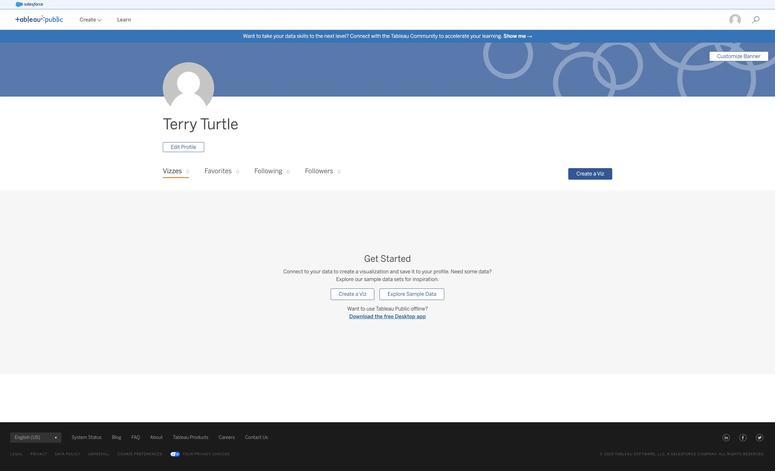 Task type: vqa. For each thing, say whether or not it's contained in the screenshot.
2nd Field from right
no



Task type: describe. For each thing, give the bounding box(es) containing it.
tableau right with at the left top of page
[[391, 33, 409, 39]]

need
[[451, 269, 463, 275]]

tableau products
[[173, 435, 208, 440]]

create
[[340, 269, 354, 275]]

get
[[364, 254, 379, 264]]

blog
[[112, 435, 121, 440]]

visualization
[[360, 269, 389, 275]]

cookie
[[118, 452, 133, 457]]

followers
[[305, 167, 333, 175]]

create for bottom create a viz button
[[339, 291, 354, 297]]

rights
[[727, 452, 742, 457]]

sets
[[394, 277, 404, 283]]

customize banner button
[[709, 51, 769, 61]]

2 privacy from the left
[[194, 452, 211, 457]]

english (us)
[[15, 435, 40, 440]]

1 vertical spatial data
[[322, 269, 332, 275]]

the for public
[[375, 314, 383, 320]]

accelerate
[[445, 33, 469, 39]]

preferences
[[134, 452, 162, 457]]

status
[[88, 435, 102, 440]]

app
[[417, 314, 426, 320]]

create button
[[72, 10, 109, 30]]

to inside the "want to use tableau public offline? download the free desktop app"
[[361, 306, 365, 312]]

salesforce logo image
[[15, 2, 43, 7]]

selected language element
[[15, 433, 57, 443]]

explore sample data
[[388, 291, 436, 297]]

banner
[[743, 53, 761, 59]]

2 vertical spatial data
[[382, 277, 393, 283]]

tableau right 2023
[[615, 452, 633, 457]]

blog link
[[112, 434, 121, 442]]

contact us
[[245, 435, 268, 440]]

show me link
[[503, 33, 526, 39]]

data?
[[478, 269, 492, 275]]

viz for topmost create a viz button
[[597, 171, 604, 177]]

1 vertical spatial data
[[55, 452, 65, 457]]

offline?
[[411, 306, 428, 312]]

sample
[[364, 277, 381, 283]]

tableau inside the "want to use tableau public offline? download the free desktop app"
[[376, 306, 394, 312]]

terry turtle
[[163, 116, 238, 133]]

terry.turtle image
[[729, 13, 742, 26]]

your privacy choices link
[[170, 451, 230, 458]]

1 vertical spatial create a viz button
[[331, 289, 374, 300]]

vizzes
[[163, 167, 182, 175]]

your left learning.
[[470, 33, 481, 39]]

our
[[355, 277, 363, 283]]

edit
[[171, 144, 180, 150]]

learning.
[[482, 33, 502, 39]]

company.
[[697, 452, 718, 457]]

started
[[381, 254, 411, 264]]

policy
[[66, 452, 80, 457]]

want to take your data skills to the next level? connect with the tableau community to accelerate your learning. show me →
[[243, 33, 532, 39]]

for
[[405, 277, 411, 283]]

it
[[412, 269, 415, 275]]

reserved.
[[743, 452, 765, 457]]

create a viz for bottom create a viz button
[[339, 291, 366, 297]]

the for data
[[315, 33, 323, 39]]

uninstall
[[88, 452, 110, 457]]

favorites
[[205, 167, 232, 175]]

1 horizontal spatial data
[[425, 291, 436, 297]]

profile
[[181, 144, 196, 150]]

save
[[400, 269, 410, 275]]

create inside dropdown button
[[80, 17, 96, 23]]

public
[[395, 306, 410, 312]]

the right with at the left top of page
[[382, 33, 390, 39]]

0 vertical spatial create a viz button
[[568, 168, 612, 180]]

take
[[262, 33, 272, 39]]

me
[[518, 33, 526, 39]]

create for topmost create a viz button
[[576, 171, 592, 177]]

level?
[[336, 33, 349, 39]]

logo image
[[15, 15, 63, 23]]

software,
[[634, 452, 657, 457]]

and
[[390, 269, 399, 275]]

llc,
[[658, 452, 666, 457]]

profile.
[[434, 269, 450, 275]]

2023
[[604, 452, 614, 457]]

© 2023 tableau software, llc, a salesforce company. all rights reserved.
[[600, 452, 765, 457]]

go to search image
[[744, 16, 767, 24]]

cookie preferences button
[[118, 451, 162, 458]]

viz for bottom create a viz button
[[359, 291, 366, 297]]

tableau products link
[[173, 434, 208, 442]]



Task type: locate. For each thing, give the bounding box(es) containing it.
free
[[384, 314, 394, 320]]

1 vertical spatial create a viz
[[339, 291, 366, 297]]

data policy
[[55, 452, 80, 457]]

use
[[366, 306, 375, 312]]

all
[[719, 452, 726, 457]]

legal link
[[10, 451, 23, 458]]

your
[[273, 33, 284, 39], [470, 33, 481, 39], [310, 269, 321, 275], [422, 269, 432, 275]]

create a viz button
[[568, 168, 612, 180], [331, 289, 374, 300]]

0 horizontal spatial want
[[243, 33, 255, 39]]

inspiration.
[[413, 277, 439, 283]]

0 vertical spatial viz
[[597, 171, 604, 177]]

privacy link
[[30, 451, 47, 458]]

2 vertical spatial create
[[339, 291, 354, 297]]

explore down sets
[[388, 291, 405, 297]]

want for want to take your data skills to the next level? connect with the tableau community to accelerate your learning. show me →
[[243, 33, 255, 39]]

about link
[[150, 434, 163, 442]]

us
[[263, 435, 268, 440]]

next
[[324, 33, 335, 39]]

explore sample data link
[[380, 289, 444, 300]]

community
[[410, 33, 438, 39]]

want inside the "want to use tableau public offline? download the free desktop app"
[[347, 306, 359, 312]]

0 for following
[[287, 169, 290, 175]]

system status link
[[72, 434, 102, 442]]

0 vertical spatial explore
[[336, 277, 354, 283]]

sample
[[406, 291, 424, 297]]

→
[[527, 33, 532, 39]]

your
[[183, 452, 193, 457]]

want left "take"
[[243, 33, 255, 39]]

to
[[256, 33, 261, 39], [310, 33, 314, 39], [439, 33, 444, 39], [304, 269, 309, 275], [334, 269, 338, 275], [416, 269, 421, 275], [361, 306, 365, 312]]

the left next
[[315, 33, 323, 39]]

english
[[15, 435, 30, 440]]

connect
[[350, 33, 370, 39], [283, 269, 303, 275]]

download
[[349, 314, 373, 320]]

learn
[[117, 17, 131, 23]]

your left the 'create'
[[310, 269, 321, 275]]

0 horizontal spatial create
[[80, 17, 96, 23]]

system
[[72, 435, 87, 440]]

careers link
[[219, 434, 235, 442]]

0 horizontal spatial create a viz button
[[331, 289, 374, 300]]

1 horizontal spatial create
[[339, 291, 354, 297]]

turtle
[[200, 116, 238, 133]]

some
[[464, 269, 477, 275]]

create a viz for topmost create a viz button
[[576, 171, 604, 177]]

2 0 from the left
[[236, 169, 239, 175]]

0 horizontal spatial connect
[[283, 269, 303, 275]]

with
[[371, 33, 381, 39]]

1 horizontal spatial privacy
[[194, 452, 211, 457]]

data down 'and'
[[382, 277, 393, 283]]

tableau
[[391, 33, 409, 39], [376, 306, 394, 312], [173, 435, 189, 440], [615, 452, 633, 457]]

1 horizontal spatial viz
[[597, 171, 604, 177]]

connect to your data to create a visualization and save it to your profile. need some data? explore our sample data sets for inspiration.
[[283, 269, 492, 283]]

0 horizontal spatial create a viz
[[339, 291, 366, 297]]

2 horizontal spatial data
[[382, 277, 393, 283]]

following
[[254, 167, 282, 175]]

want for want to use tableau public offline? download the free desktop app
[[347, 306, 359, 312]]

2 horizontal spatial create
[[576, 171, 592, 177]]

data down "inspiration."
[[425, 291, 436, 297]]

0 horizontal spatial data
[[55, 452, 65, 457]]

1 vertical spatial explore
[[388, 291, 405, 297]]

1 horizontal spatial want
[[347, 306, 359, 312]]

1 privacy from the left
[[30, 452, 47, 457]]

get started
[[364, 254, 411, 264]]

0 right following
[[287, 169, 290, 175]]

want up the download
[[347, 306, 359, 312]]

uninstall link
[[88, 451, 110, 458]]

0 horizontal spatial viz
[[359, 291, 366, 297]]

learn link
[[109, 10, 139, 30]]

0
[[186, 169, 189, 175], [236, 169, 239, 175], [287, 169, 290, 175], [338, 169, 340, 175]]

0 vertical spatial create a viz
[[576, 171, 604, 177]]

1 horizontal spatial create a viz button
[[568, 168, 612, 180]]

data policy link
[[55, 451, 80, 458]]

careers
[[219, 435, 235, 440]]

1 vertical spatial want
[[347, 306, 359, 312]]

data left skills
[[285, 33, 296, 39]]

desktop
[[395, 314, 415, 320]]

1 horizontal spatial explore
[[388, 291, 405, 297]]

your privacy choices
[[183, 452, 230, 457]]

1 horizontal spatial connect
[[350, 33, 370, 39]]

choices
[[212, 452, 230, 457]]

cookie preferences
[[118, 452, 162, 457]]

edit profile
[[171, 144, 196, 150]]

explore down the 'create'
[[336, 277, 354, 283]]

0 horizontal spatial data
[[285, 33, 296, 39]]

privacy right the your
[[194, 452, 211, 457]]

the left free
[[375, 314, 383, 320]]

0 right favorites
[[236, 169, 239, 175]]

privacy down selected language element on the bottom left of page
[[30, 452, 47, 457]]

1 0 from the left
[[186, 169, 189, 175]]

a
[[593, 171, 596, 177], [356, 269, 358, 275], [355, 291, 358, 297], [667, 452, 670, 457]]

0 for followers
[[338, 169, 340, 175]]

explore inside connect to your data to create a visualization and save it to your profile. need some data? explore our sample data sets for inspiration.
[[336, 277, 354, 283]]

0 for favorites
[[236, 169, 239, 175]]

tableau up the your
[[173, 435, 189, 440]]

4 0 from the left
[[338, 169, 340, 175]]

1 vertical spatial viz
[[359, 291, 366, 297]]

system status
[[72, 435, 102, 440]]

0 vertical spatial data
[[285, 33, 296, 39]]

data left the 'create'
[[322, 269, 332, 275]]

1 horizontal spatial data
[[322, 269, 332, 275]]

your right "take"
[[273, 33, 284, 39]]

terry
[[163, 116, 197, 133]]

0 for vizzes
[[186, 169, 189, 175]]

0 right 'vizzes'
[[186, 169, 189, 175]]

connect inside connect to your data to create a visualization and save it to your profile. need some data? explore our sample data sets for inspiration.
[[283, 269, 303, 275]]

faq
[[131, 435, 140, 440]]

0 vertical spatial create
[[80, 17, 96, 23]]

0 vertical spatial data
[[425, 291, 436, 297]]

about
[[150, 435, 163, 440]]

avatar image
[[163, 62, 214, 114]]

customize banner
[[717, 53, 761, 59]]

1 vertical spatial connect
[[283, 269, 303, 275]]

contact us link
[[245, 434, 268, 442]]

0 vertical spatial connect
[[350, 33, 370, 39]]

data
[[285, 33, 296, 39], [322, 269, 332, 275], [382, 277, 393, 283]]

0 horizontal spatial explore
[[336, 277, 354, 283]]

privacy
[[30, 452, 47, 457], [194, 452, 211, 457]]

1 vertical spatial create
[[576, 171, 592, 177]]

data left the policy
[[55, 452, 65, 457]]

download the free desktop app link
[[347, 313, 428, 321]]

(us)
[[31, 435, 40, 440]]

0 right 'followers'
[[338, 169, 340, 175]]

explore
[[336, 277, 354, 283], [388, 291, 405, 297]]

salesforce
[[671, 452, 696, 457]]

create a viz
[[576, 171, 604, 177], [339, 291, 366, 297]]

0 vertical spatial want
[[243, 33, 255, 39]]

1 horizontal spatial create a viz
[[576, 171, 604, 177]]

skills
[[297, 33, 308, 39]]

contact
[[245, 435, 262, 440]]

3 0 from the left
[[287, 169, 290, 175]]

a inside connect to your data to create a visualization and save it to your profile. need some data? explore our sample data sets for inspiration.
[[356, 269, 358, 275]]

viz
[[597, 171, 604, 177], [359, 291, 366, 297]]

show
[[503, 33, 517, 39]]

0 horizontal spatial privacy
[[30, 452, 47, 457]]

legal
[[10, 452, 23, 457]]

customize
[[717, 53, 742, 59]]

faq link
[[131, 434, 140, 442]]

the inside the "want to use tableau public offline? download the free desktop app"
[[375, 314, 383, 320]]

edit profile button
[[163, 142, 204, 152]]

tableau up download the free desktop app link
[[376, 306, 394, 312]]

your up "inspiration."
[[422, 269, 432, 275]]

©
[[600, 452, 603, 457]]

want to use tableau public offline? download the free desktop app
[[347, 306, 428, 320]]



